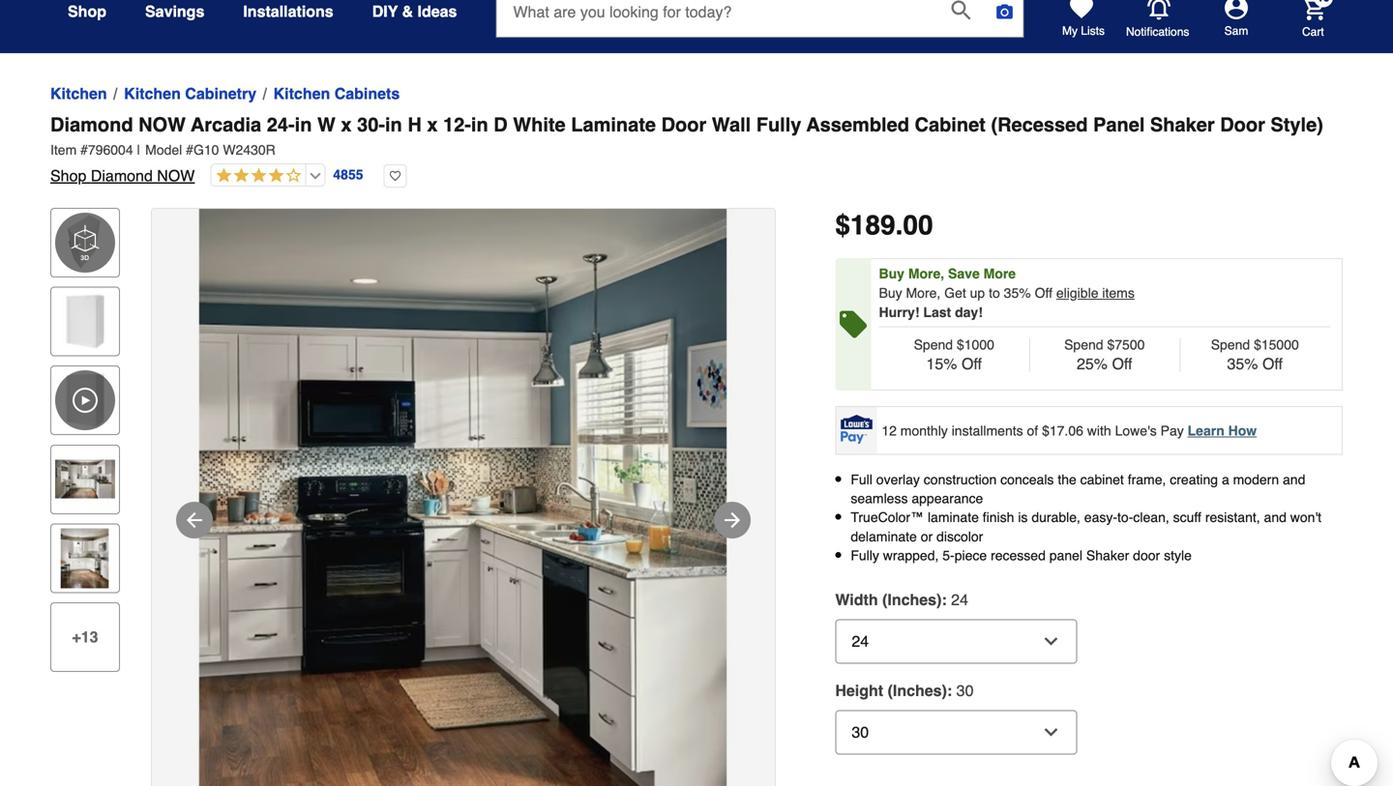 Task type: describe. For each thing, give the bounding box(es) containing it.
truecolor™
[[851, 510, 924, 526]]

style)
[[1271, 114, 1324, 136]]

off for 35% off
[[1263, 355, 1283, 373]]

notifications
[[1127, 25, 1190, 38]]

Search Query text field
[[497, 0, 936, 37]]

camera image
[[995, 2, 1015, 21]]

durable,
[[1032, 510, 1081, 526]]

30
[[957, 682, 974, 700]]

diamond now  #g10 w2430r - thumbnail2 image
[[55, 450, 115, 510]]

search image
[[952, 0, 971, 20]]

my
[[1063, 24, 1078, 38]]

spend $15000 35% off
[[1211, 337, 1300, 373]]

$ 189 . 00
[[836, 210, 934, 241]]

buy more, save more
[[879, 266, 1016, 282]]

g10
[[194, 142, 219, 158]]

00
[[903, 210, 934, 241]]

24
[[952, 591, 969, 609]]

lowe's home improvement cart image
[[1303, 0, 1326, 20]]

2 # from the left
[[186, 142, 194, 158]]

24-
[[267, 114, 295, 136]]

$
[[836, 210, 851, 241]]

kitchen cabinets link
[[273, 82, 400, 105]]

|
[[137, 142, 140, 158]]

0 vertical spatial and
[[1283, 472, 1306, 488]]

save
[[949, 266, 980, 282]]

kitchen for kitchen
[[50, 85, 107, 103]]

diy & ideas
[[372, 2, 457, 20]]

full
[[851, 472, 873, 488]]

35% inside the buy more, get up to 35% off eligible items hurry! last day!
[[1004, 286, 1031, 301]]

spend for 25% off
[[1065, 337, 1104, 353]]

cabinetry
[[185, 85, 257, 103]]

arrow right image
[[721, 509, 744, 532]]

796004
[[88, 142, 133, 158]]

door
[[1133, 548, 1161, 564]]

learn how link
[[1188, 423, 1257, 439]]

savings button
[[145, 0, 205, 29]]

get
[[945, 286, 967, 301]]

panel
[[1094, 114, 1145, 136]]

or
[[921, 529, 933, 545]]

appearance
[[912, 491, 984, 507]]

4855
[[333, 167, 363, 183]]

1 vertical spatial now
[[157, 167, 195, 185]]

h
[[408, 114, 422, 136]]

width (inches) : 24
[[836, 591, 969, 609]]

&
[[402, 2, 413, 20]]

laminate
[[571, 114, 656, 136]]

2 in from the left
[[385, 114, 402, 136]]

diamond now arcadia 24-in w x 30-in h x 12-in d white laminate door wall fully assembled cabinet (recessed panel shaker door style) item # 796004 | model # g10 w2430r
[[50, 114, 1324, 158]]

resistant,
[[1206, 510, 1261, 526]]

off for 15% off
[[962, 355, 982, 373]]

diamond now  #g10 w2430r - thumbnail image
[[55, 292, 115, 352]]

how
[[1229, 423, 1257, 439]]

diy
[[372, 2, 398, 20]]

pay
[[1161, 423, 1184, 439]]

conceals
[[1001, 472, 1054, 488]]

wall
[[712, 114, 751, 136]]

spend $1000 15% off
[[914, 337, 995, 373]]

sam button
[[1190, 0, 1283, 39]]

full overlay construction conceals the cabinet frame, creating a modern and seamless appearance truecolor™ laminate finish is durable, easy-to-clean, scuff resistant, and won't delaminate or discolor fully wrapped, 5-piece recessed panel shaker door style
[[851, 472, 1322, 564]]

.
[[896, 210, 903, 241]]

won't
[[1291, 510, 1322, 526]]

spend for 35% off
[[1211, 337, 1251, 353]]

kitchen cabinets
[[273, 85, 400, 103]]

kitchen link
[[50, 82, 107, 105]]

diamond now  #g10 w2430r - 6 image
[[152, 209, 775, 787]]

arrow left image
[[183, 509, 206, 532]]

frame,
[[1128, 472, 1167, 488]]

w
[[317, 114, 336, 136]]

modern
[[1234, 472, 1280, 488]]

spend $7500 25% off
[[1065, 337, 1145, 373]]

fully inside the diamond now arcadia 24-in w x 30-in h x 12-in d white laminate door wall fully assembled cabinet (recessed panel shaker door style) item # 796004 | model # g10 w2430r
[[757, 114, 802, 136]]

delaminate
[[851, 529, 917, 545]]

wrapped,
[[883, 548, 939, 564]]

height
[[836, 682, 884, 700]]

piece
[[955, 548, 987, 564]]

last
[[924, 305, 952, 320]]

diamond inside the diamond now arcadia 24-in w x 30-in h x 12-in d white laminate door wall fully assembled cabinet (recessed panel shaker door style) item # 796004 | model # g10 w2430r
[[50, 114, 133, 136]]

more, for save
[[909, 266, 945, 282]]

cabinet
[[915, 114, 986, 136]]

lowe's
[[1115, 423, 1157, 439]]

shop for shop
[[68, 2, 106, 20]]

$17.06
[[1042, 423, 1084, 439]]

4 stars image
[[211, 167, 301, 185]]

my lists link
[[1063, 0, 1105, 39]]

items
[[1103, 286, 1135, 301]]

up
[[970, 286, 985, 301]]

35% inside spend $15000 35% off
[[1228, 355, 1259, 373]]

cart button
[[1276, 0, 1334, 39]]

off for 25% off
[[1112, 355, 1133, 373]]

seamless
[[851, 491, 908, 507]]

1 # from the left
[[80, 142, 88, 158]]

creating
[[1170, 472, 1219, 488]]

item
[[50, 142, 77, 158]]

learn
[[1188, 423, 1225, 439]]

12
[[882, 423, 897, 439]]



Task type: vqa. For each thing, say whether or not it's contained in the screenshot.
Sectional
no



Task type: locate. For each thing, give the bounding box(es) containing it.
recessed
[[991, 548, 1046, 564]]

now
[[139, 114, 186, 136], [157, 167, 195, 185]]

0 vertical spatial now
[[139, 114, 186, 136]]

installations button
[[243, 0, 334, 29]]

2 horizontal spatial kitchen
[[273, 85, 330, 103]]

1 horizontal spatial 35%
[[1228, 355, 1259, 373]]

35%
[[1004, 286, 1031, 301], [1228, 355, 1259, 373]]

shaker right 'panel'
[[1151, 114, 1215, 136]]

my lists
[[1063, 24, 1105, 38]]

2 horizontal spatial in
[[471, 114, 488, 136]]

0 vertical spatial shop
[[68, 2, 106, 20]]

cabinets
[[335, 85, 400, 103]]

# right the model
[[186, 142, 194, 158]]

off inside spend $7500 25% off
[[1112, 355, 1133, 373]]

diamond up 796004
[[50, 114, 133, 136]]

height (inches) : 30
[[836, 682, 974, 700]]

easy-
[[1085, 510, 1118, 526]]

spend up 15%
[[914, 337, 953, 353]]

off down $7500
[[1112, 355, 1133, 373]]

3 spend from the left
[[1211, 337, 1251, 353]]

None search field
[[496, 0, 1024, 53]]

scuff
[[1174, 510, 1202, 526]]

kitchen up the model
[[124, 85, 181, 103]]

cabinet
[[1081, 472, 1124, 488]]

diamond now  #g10 w2430r - thumbnail3 image
[[55, 529, 115, 589]]

in left w on the left of page
[[295, 114, 312, 136]]

0 horizontal spatial 35%
[[1004, 286, 1031, 301]]

(inches) down wrapped,
[[883, 591, 942, 609]]

0 vertical spatial (inches)
[[883, 591, 942, 609]]

2 buy from the top
[[879, 286, 903, 301]]

spend
[[914, 337, 953, 353], [1065, 337, 1104, 353], [1211, 337, 1251, 353]]

1 vertical spatial diamond
[[91, 167, 153, 185]]

30-
[[357, 114, 385, 136]]

1 buy from the top
[[879, 266, 905, 282]]

now up the model
[[139, 114, 186, 136]]

1 in from the left
[[295, 114, 312, 136]]

(inches) for width (inches)
[[883, 591, 942, 609]]

: left 30
[[947, 682, 953, 700]]

2 spend from the left
[[1065, 337, 1104, 353]]

and
[[1283, 472, 1306, 488], [1264, 510, 1287, 526]]

spend inside spend $7500 25% off
[[1065, 337, 1104, 353]]

in left h
[[385, 114, 402, 136]]

189
[[851, 210, 896, 241]]

shop up kitchen link
[[68, 2, 106, 20]]

shop down item
[[50, 167, 86, 185]]

0 vertical spatial buy
[[879, 266, 905, 282]]

in left d
[[471, 114, 488, 136]]

more, inside the buy more, get up to 35% off eligible items hurry! last day!
[[906, 286, 941, 301]]

x right h
[[427, 114, 438, 136]]

lowe's home improvement notification center image
[[1148, 0, 1171, 20]]

kitchen cabinetry
[[124, 85, 257, 103]]

1 vertical spatial 35%
[[1228, 355, 1259, 373]]

2 kitchen from the left
[[124, 85, 181, 103]]

2 x from the left
[[427, 114, 438, 136]]

(recessed
[[991, 114, 1088, 136]]

off inside spend $1000 15% off
[[962, 355, 982, 373]]

more, left save
[[909, 266, 945, 282]]

item number 7 9 6 0 0 4 and model number g 1 0   w 2 4 3 0 r element
[[50, 140, 1343, 160]]

white
[[513, 114, 566, 136]]

model
[[145, 142, 182, 158]]

0 horizontal spatial spend
[[914, 337, 953, 353]]

1 horizontal spatial shaker
[[1151, 114, 1215, 136]]

0 vertical spatial diamond
[[50, 114, 133, 136]]

0 vertical spatial :
[[942, 591, 947, 609]]

more, for get
[[906, 286, 941, 301]]

off inside spend $15000 35% off
[[1263, 355, 1283, 373]]

door up item number 7 9 6 0 0 4 and model number g 1 0   w 2 4 3 0 r element
[[662, 114, 707, 136]]

0 vertical spatial more,
[[909, 266, 945, 282]]

off left the eligible at the top of page
[[1035, 286, 1053, 301]]

1 vertical spatial and
[[1264, 510, 1287, 526]]

0 vertical spatial 35%
[[1004, 286, 1031, 301]]

1 horizontal spatial #
[[186, 142, 194, 158]]

1 x from the left
[[341, 114, 352, 136]]

shaker inside full overlay construction conceals the cabinet frame, creating a modern and seamless appearance truecolor™ laminate finish is durable, easy-to-clean, scuff resistant, and won't delaminate or discolor fully wrapped, 5-piece recessed panel shaker door style
[[1087, 548, 1130, 564]]

more
[[984, 266, 1016, 282]]

0 vertical spatial shaker
[[1151, 114, 1215, 136]]

buy for buy more, get up to 35% off eligible items hurry! last day!
[[879, 286, 903, 301]]

lowe's home improvement lists image
[[1070, 0, 1094, 19]]

monthly
[[901, 423, 948, 439]]

1 vertical spatial :
[[947, 682, 953, 700]]

2 horizontal spatial spend
[[1211, 337, 1251, 353]]

shaker inside the diamond now arcadia 24-in w x 30-in h x 12-in d white laminate door wall fully assembled cabinet (recessed panel shaker door style) item # 796004 | model # g10 w2430r
[[1151, 114, 1215, 136]]

0 horizontal spatial shaker
[[1087, 548, 1130, 564]]

: left 24
[[942, 591, 947, 609]]

15%
[[927, 355, 958, 373]]

spend inside spend $1000 15% off
[[914, 337, 953, 353]]

kitchen for kitchen cabinets
[[273, 85, 330, 103]]

clean,
[[1134, 510, 1170, 526]]

buy more, get up to 35% off eligible items hurry! last day!
[[879, 286, 1135, 320]]

1 kitchen from the left
[[50, 85, 107, 103]]

fully
[[757, 114, 802, 136], [851, 548, 880, 564]]

shaker down easy-
[[1087, 548, 1130, 564]]

(inches)
[[883, 591, 942, 609], [888, 682, 947, 700]]

is
[[1018, 510, 1028, 526]]

heart outline image
[[384, 165, 407, 188]]

: for height (inches)
[[947, 682, 953, 700]]

door left style)
[[1221, 114, 1266, 136]]

and left won't
[[1264, 510, 1287, 526]]

off down $1000
[[962, 355, 982, 373]]

0 vertical spatial fully
[[757, 114, 802, 136]]

1 vertical spatial shop
[[50, 167, 86, 185]]

assembled
[[807, 114, 910, 136]]

panel
[[1050, 548, 1083, 564]]

kitchen for kitchen cabinetry
[[124, 85, 181, 103]]

installations
[[243, 2, 334, 20]]

lowes pay logo image
[[837, 415, 876, 444]]

(inches) for height (inches)
[[888, 682, 947, 700]]

off inside the buy more, get up to 35% off eligible items hurry! last day!
[[1035, 286, 1053, 301]]

of
[[1027, 423, 1039, 439]]

1 horizontal spatial fully
[[851, 548, 880, 564]]

1 vertical spatial fully
[[851, 548, 880, 564]]

0 horizontal spatial door
[[662, 114, 707, 136]]

hurry!
[[879, 305, 920, 320]]

+13
[[72, 629, 98, 646]]

off down $15000
[[1263, 355, 1283, 373]]

# right item
[[80, 142, 88, 158]]

eligible items button
[[1057, 286, 1135, 301]]

x right w on the left of page
[[341, 114, 352, 136]]

shop for shop diamond now
[[50, 167, 86, 185]]

now inside the diamond now arcadia 24-in w x 30-in h x 12-in d white laminate door wall fully assembled cabinet (recessed panel shaker door style) item # 796004 | model # g10 w2430r
[[139, 114, 186, 136]]

1 horizontal spatial spend
[[1065, 337, 1104, 353]]

more, up last
[[906, 286, 941, 301]]

buy
[[879, 266, 905, 282], [879, 286, 903, 301]]

now down the model
[[157, 167, 195, 185]]

0 horizontal spatial x
[[341, 114, 352, 136]]

spend left $15000
[[1211, 337, 1251, 353]]

1 door from the left
[[662, 114, 707, 136]]

eligible
[[1057, 286, 1099, 301]]

kitchen up item
[[50, 85, 107, 103]]

shop diamond now
[[50, 167, 195, 185]]

shop button
[[68, 0, 106, 29]]

: for width (inches)
[[942, 591, 947, 609]]

$7500
[[1108, 337, 1145, 353]]

35% down $15000
[[1228, 355, 1259, 373]]

the
[[1058, 472, 1077, 488]]

diamond down 796004
[[91, 167, 153, 185]]

spend for 15% off
[[914, 337, 953, 353]]

fully down delaminate
[[851, 548, 880, 564]]

spend inside spend $15000 35% off
[[1211, 337, 1251, 353]]

35% right to
[[1004, 286, 1031, 301]]

1 horizontal spatial kitchen
[[124, 85, 181, 103]]

0 horizontal spatial in
[[295, 114, 312, 136]]

1 horizontal spatial in
[[385, 114, 402, 136]]

(inches) left 30
[[888, 682, 947, 700]]

style
[[1164, 548, 1192, 564]]

1 vertical spatial shaker
[[1087, 548, 1130, 564]]

shaker
[[1151, 114, 1215, 136], [1087, 548, 1130, 564]]

1 vertical spatial buy
[[879, 286, 903, 301]]

ideas
[[418, 2, 457, 20]]

kitchen up 24-
[[273, 85, 330, 103]]

shop
[[68, 2, 106, 20], [50, 167, 86, 185]]

and right modern
[[1283, 472, 1306, 488]]

1 vertical spatial (inches)
[[888, 682, 947, 700]]

cart
[[1303, 25, 1325, 38]]

fully right the wall
[[757, 114, 802, 136]]

w2430r
[[223, 142, 276, 158]]

12 monthly installments of $17.06 with lowe's pay learn how
[[882, 423, 1257, 439]]

tag filled image
[[840, 311, 867, 338]]

fully inside full overlay construction conceals the cabinet frame, creating a modern and seamless appearance truecolor™ laminate finish is durable, easy-to-clean, scuff resistant, and won't delaminate or discolor fully wrapped, 5-piece recessed panel shaker door style
[[851, 548, 880, 564]]

$1000
[[957, 337, 995, 353]]

arcadia
[[191, 114, 261, 136]]

buy for buy more, save more
[[879, 266, 905, 282]]

installments
[[952, 423, 1024, 439]]

to
[[989, 286, 1001, 301]]

diy & ideas button
[[372, 0, 457, 29]]

0 horizontal spatial #
[[80, 142, 88, 158]]

laminate
[[928, 510, 979, 526]]

25%
[[1077, 355, 1108, 373]]

+13 button
[[50, 603, 120, 673]]

1 spend from the left
[[914, 337, 953, 353]]

3 kitchen from the left
[[273, 85, 330, 103]]

in
[[295, 114, 312, 136], [385, 114, 402, 136], [471, 114, 488, 136]]

d
[[494, 114, 508, 136]]

1 horizontal spatial x
[[427, 114, 438, 136]]

width
[[836, 591, 878, 609]]

to-
[[1118, 510, 1134, 526]]

x
[[341, 114, 352, 136], [427, 114, 438, 136]]

discolor
[[937, 529, 984, 545]]

buy inside the buy more, get up to 35% off eligible items hurry! last day!
[[879, 286, 903, 301]]

1 vertical spatial more,
[[906, 286, 941, 301]]

kitchen cabinetry link
[[124, 82, 257, 105]]

:
[[942, 591, 947, 609], [947, 682, 953, 700]]

construction
[[924, 472, 997, 488]]

door
[[662, 114, 707, 136], [1221, 114, 1266, 136]]

1 horizontal spatial door
[[1221, 114, 1266, 136]]

0 horizontal spatial kitchen
[[50, 85, 107, 103]]

2 door from the left
[[1221, 114, 1266, 136]]

0 horizontal spatial fully
[[757, 114, 802, 136]]

spend up 25%
[[1065, 337, 1104, 353]]

3 in from the left
[[471, 114, 488, 136]]

a
[[1222, 472, 1230, 488]]

with
[[1088, 423, 1112, 439]]



